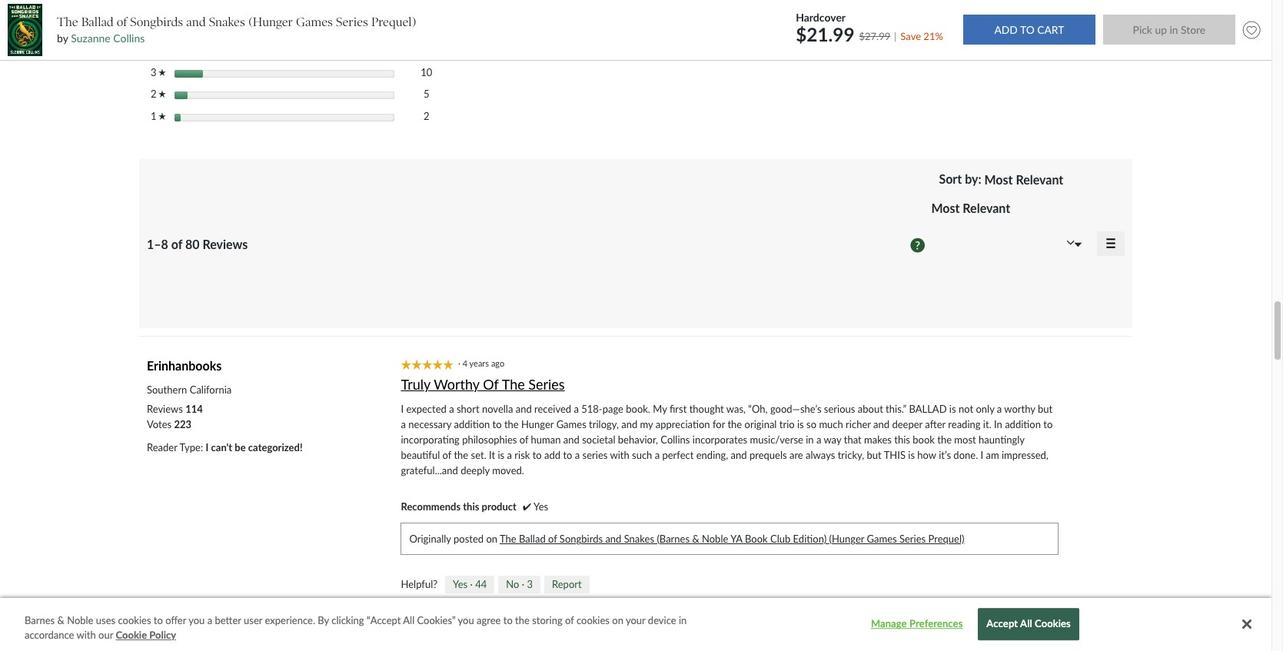 Task type: describe. For each thing, give the bounding box(es) containing it.
deeply
[[461, 464, 490, 477]]

after
[[925, 418, 946, 431]]

better
[[215, 614, 241, 627]]

≡
[[1106, 233, 1116, 254]]

original
[[745, 418, 777, 431]]

to right risk
[[533, 449, 542, 461]]

in inside barnes & noble uses cookies to offer you a better user experience. by clicking "accept all cookies" you agree to the storing of cookies on your device in accordance with our
[[679, 614, 687, 627]]

2 vertical spatial games
[[867, 533, 897, 545]]

short
[[457, 403, 479, 415]]

cookies"
[[417, 614, 456, 627]]

is left not
[[949, 403, 956, 415]]

the up it's
[[937, 434, 952, 446]]

1 horizontal spatial (hunger
[[829, 533, 864, 545]]

(barnes
[[657, 533, 690, 545]]

0 horizontal spatial i
[[206, 441, 209, 454]]

preferences
[[910, 618, 963, 630]]

by
[[318, 614, 329, 627]]

moved.
[[492, 464, 524, 477]]

accept all cookies
[[987, 618, 1071, 630]]

?
[[910, 238, 925, 252]]

games inside the ballad of songbirds and snakes (hunger games series prequel) by suzanne collins
[[296, 14, 333, 29]]

yes inside content helpfulness group
[[453, 578, 468, 590]]

a right add
[[575, 449, 580, 461]]

5 ☆
[[151, 22, 166, 34]]

1 vertical spatial prequel)
[[928, 533, 965, 545]]

and down incorporates
[[731, 449, 747, 461]]

hunger
[[521, 418, 554, 431]]

philosophies
[[462, 434, 517, 446]]

0 horizontal spatial ·
[[458, 358, 460, 368]]

(hunger inside the ballad of songbirds and snakes (hunger games series prequel) by suzanne collins
[[248, 14, 293, 29]]

southern
[[147, 384, 187, 396]]

1 horizontal spatial but
[[1038, 403, 1053, 415]]

of down ago at bottom left
[[483, 376, 499, 393]]

1 vertical spatial ballad
[[519, 533, 546, 545]]

games inside i expected a short novella and received a 518-page book. my first thought was, "oh, good—she's serious about this." ballad is not only a worthy but a necessary addition to the hunger games trilogy, and my appreciation for the original trio is so much richer and deeper after reading it. in addition to incorporating philosophies of human and societal behavior, collins incorporates music/verse in a way that makes this book the most hauntingly beautiful of the set. it is a risk to add to a series with such a perfect ending, and prequels are always tricky, but this is how it's done. i am impressed, grateful...and deeply moved.
[[556, 418, 586, 431]]

recommends this product ✔ yes
[[401, 501, 548, 513]]

1 horizontal spatial reviews
[[203, 237, 248, 252]]

5 for 5
[[424, 88, 429, 100]]

music/verse
[[750, 434, 803, 446]]

reader
[[147, 441, 177, 454]]

book
[[745, 533, 768, 545]]

10
[[421, 66, 432, 78]]

5 for 5 ☆
[[151, 22, 158, 34]]

barnes
[[25, 614, 55, 627]]

add
[[544, 449, 561, 461]]

114
[[185, 403, 203, 415]]

am
[[986, 449, 999, 461]]

the inside barnes & noble uses cookies to offer you a better user experience. by clicking "accept all cookies" you agree to the storing of cookies on your device in accordance with our
[[515, 614, 530, 627]]

the ballad of songbirds and snakes (hunger games series prequel) by suzanne collins
[[57, 14, 416, 45]]

series inside the ballad of songbirds and snakes (hunger games series prequel) by suzanne collins
[[336, 14, 368, 29]]

be
[[235, 441, 246, 454]]

the down was,
[[728, 418, 742, 431]]

incorporating
[[401, 434, 460, 446]]

was,
[[726, 403, 746, 415]]

most relevant link
[[931, 201, 1010, 215]]

ago
[[491, 358, 505, 368]]

0 vertical spatial most
[[985, 172, 1013, 187]]

0 vertical spatial yes
[[534, 501, 548, 513]]

cookies
[[1035, 618, 1071, 630]]

manage
[[871, 618, 907, 630]]

save 21%
[[901, 30, 943, 42]]

1 horizontal spatial series
[[900, 533, 926, 545]]

in
[[994, 418, 1002, 431]]

yes · 44
[[453, 578, 487, 590]]

accordance
[[25, 629, 74, 642]]

1 horizontal spatial i
[[401, 403, 404, 415]]

▼
[[1075, 242, 1082, 248]]

votes
[[147, 418, 172, 431]]

suzanne collins link
[[71, 32, 145, 45]]

"accept
[[367, 614, 401, 627]]

is right it
[[498, 449, 505, 461]]

report button
[[544, 576, 589, 594]]

ending,
[[696, 449, 728, 461]]

makes
[[864, 434, 892, 446]]

all inside barnes & noble uses cookies to offer you a better user experience. by clicking "accept all cookies" you agree to the storing of cookies on your device in accordance with our
[[403, 614, 415, 627]]

1 vertical spatial most relevant
[[931, 201, 1010, 215]]

a left short
[[449, 403, 454, 415]]

the left set.
[[454, 449, 468, 461]]

the ballad of songbirds and snakes (hunger games series prequel) image
[[7, 4, 42, 56]]

is left how
[[908, 449, 915, 461]]

on inside barnes & noble uses cookies to offer you a better user experience. by clicking "accept all cookies" you agree to the storing of cookies on your device in accordance with our
[[612, 614, 623, 627]]

tricky,
[[838, 449, 864, 461]]

barnes & noble uses cookies to offer you a better user experience. by clicking "accept all cookies" you agree to the storing of cookies on your device in accordance with our
[[25, 614, 687, 642]]

southern california reviews 114 votes 223
[[147, 384, 232, 431]]

1
[[151, 110, 158, 122]]

not
[[959, 403, 973, 415]]

necessary
[[408, 418, 451, 431]]

so
[[807, 418, 817, 431]]

of up report
[[548, 533, 557, 545]]

way
[[824, 434, 841, 446]]

done.
[[954, 449, 978, 461]]

3 ☆
[[151, 66, 166, 78]]

for
[[713, 418, 725, 431]]

incorporates
[[693, 434, 747, 446]]

0 horizontal spatial but
[[867, 449, 882, 461]]

content helpfulness group
[[401, 575, 589, 594]]

0 horizontal spatial worthy
[[434, 376, 480, 393]]

sort by:
[[939, 172, 985, 186]]

2 you from the left
[[458, 614, 474, 627]]

thought
[[689, 403, 724, 415]]

experience.
[[265, 614, 315, 627]]

only
[[976, 403, 995, 415]]

can't
[[211, 441, 232, 454]]

suzanne
[[71, 32, 111, 45]]

this inside i expected a short novella and received a 518-page book. my first thought was, "oh, good—she's serious about this." ballad is not only a worthy but a necessary addition to the hunger games trilogy, and my appreciation for the original trio is so much richer and deeper after reading it. in addition to incorporating philosophies of human and societal behavior, collins incorporates music/verse in a way that makes this book the most hauntingly beautiful of the set. it is a risk to add to a series with such a perfect ending, and prequels are always tricky, but this is how it's done. i am impressed, grateful...and deeply moved.
[[894, 434, 910, 446]]

received
[[534, 403, 571, 415]]

your
[[626, 614, 645, 627]]

223
[[174, 418, 192, 431]]

2 cookies from the left
[[577, 614, 610, 627]]

4.2
[[820, 9, 834, 21]]

reader type: i can't be categorized!
[[147, 441, 303, 454]]

california
[[190, 384, 232, 396]]

2 addition from the left
[[1005, 418, 1041, 431]]

1 vertical spatial snakes
[[624, 533, 654, 545]]

0 vertical spatial most relevant
[[985, 172, 1064, 187]]

it.
[[983, 418, 992, 431]]

1–8
[[147, 237, 168, 252]]

book.
[[626, 403, 650, 415]]

risk
[[515, 449, 530, 461]]

0 vertical spatial &
[[692, 533, 699, 545]]

grateful...and
[[401, 464, 458, 477]]

to right agree
[[503, 614, 513, 627]]

series inside i expected a short novella and received a 518-page book. my first thought was, "oh, good—she's serious about this." ballad is not only a worthy but a necessary addition to the hunger games trilogy, and my appreciation for the original trio is so much richer and deeper after reading it. in addition to incorporating philosophies of human and societal behavior, collins incorporates music/verse in a way that makes this book the most hauntingly beautiful of the set. it is a risk to add to a series with such a perfect ending, and prequels are always tricky, but this is how it's done. i am impressed, grateful...and deeply moved.
[[582, 449, 608, 461]]

0 vertical spatial noble
[[702, 533, 728, 545]]



Task type: vqa. For each thing, say whether or not it's contained in the screenshot.
stamps to the bottom
no



Task type: locate. For each thing, give the bounding box(es) containing it.
originally
[[409, 533, 451, 545]]

2 horizontal spatial ·
[[522, 578, 524, 590]]

erinhanbooks button
[[147, 358, 222, 373]]

2
[[151, 88, 158, 100], [424, 110, 429, 122]]

ballad down ✔
[[519, 533, 546, 545]]

this
[[894, 434, 910, 446], [463, 501, 479, 513]]

series down societal at the left
[[582, 449, 608, 461]]

worthy right only
[[1004, 403, 1035, 415]]

0 vertical spatial in
[[806, 434, 814, 446]]

0 horizontal spatial most
[[931, 201, 960, 215]]

0 horizontal spatial in
[[679, 614, 687, 627]]

beautiful
[[401, 449, 440, 461]]

songbirds up the 3 ☆ in the top of the page
[[130, 14, 183, 29]]

deeper
[[892, 418, 923, 431]]

and inside the ballad of songbirds and snakes (hunger games series prequel) by suzanne collins
[[186, 14, 206, 29]]

0 vertical spatial ballad
[[81, 14, 114, 29]]

i left expected
[[401, 403, 404, 415]]

a
[[449, 403, 454, 415], [574, 403, 579, 415], [997, 403, 1002, 415], [401, 418, 406, 431], [816, 434, 821, 446], [507, 449, 512, 461], [575, 449, 580, 461], [655, 449, 660, 461], [207, 614, 212, 627]]

1 vertical spatial series
[[582, 449, 608, 461]]

addition right in
[[1005, 418, 1041, 431]]

≡ button
[[1097, 232, 1125, 256]]

0 horizontal spatial prequel)
[[371, 14, 416, 29]]

1 ☆ from the top
[[158, 24, 166, 32]]

offer
[[165, 614, 186, 627]]

storing
[[532, 614, 563, 627]]

by:
[[965, 172, 982, 186]]

you right offer
[[189, 614, 205, 627]]

1 vertical spatial the
[[500, 533, 516, 545]]

hauntingly
[[979, 434, 1025, 446]]

type:
[[180, 441, 203, 454]]

all right accept
[[1020, 618, 1032, 630]]

0 vertical spatial series
[[336, 14, 368, 29]]

to up policy
[[154, 614, 163, 627]]

and right "human"
[[563, 434, 580, 446]]

1–8 of 80 reviews alert
[[147, 237, 254, 252]]

1 vertical spatial on
[[612, 614, 623, 627]]

uses
[[96, 614, 115, 627]]

with left our
[[77, 629, 96, 642]]

of left '80'
[[171, 237, 182, 252]]

add to wishlist image
[[1239, 17, 1264, 42]]

1 vertical spatial 3
[[527, 578, 533, 590]]

1 horizontal spatial 2
[[424, 110, 429, 122]]

posted
[[454, 533, 484, 545]]

? button
[[910, 236, 925, 255]]

in down so
[[806, 434, 814, 446]]

yes right ✔
[[534, 501, 548, 513]]

clicking
[[332, 614, 364, 627]]

a left 518-
[[574, 403, 579, 415]]

trilogy,
[[589, 418, 619, 431]]

of up risk
[[520, 434, 528, 446]]

✔
[[523, 501, 531, 513]]

in
[[806, 434, 814, 446], [679, 614, 687, 627]]

1 vertical spatial (hunger
[[829, 533, 864, 545]]

much
[[819, 418, 843, 431]]

the ballad of songbirds and snakes (barnes & noble ya book club edition) (hunger games series prequel) link
[[500, 533, 965, 545]]

1 vertical spatial series
[[900, 533, 926, 545]]

reviews
[[203, 237, 248, 252], [147, 403, 183, 415]]

0 vertical spatial this
[[894, 434, 910, 446]]

1 addition from the left
[[454, 418, 490, 431]]

worthy down the 4
[[434, 376, 480, 393]]

categorized!
[[248, 441, 303, 454]]

relevant down by:
[[963, 201, 1010, 215]]

impressed,
[[1002, 449, 1049, 461]]

1 vertical spatial &
[[57, 614, 64, 627]]

prequel)
[[371, 14, 416, 29], [928, 533, 965, 545]]

0 horizontal spatial you
[[189, 614, 205, 627]]

the
[[57, 14, 78, 29], [500, 533, 516, 545]]

1 horizontal spatial collins
[[661, 434, 690, 446]]

1 vertical spatial games
[[556, 418, 586, 431]]

☆ for 5
[[158, 24, 166, 32]]

the
[[502, 376, 525, 393], [504, 418, 519, 431], [728, 418, 742, 431], [937, 434, 952, 446], [454, 449, 468, 461], [515, 614, 530, 627]]

5 down '10'
[[424, 88, 429, 100]]

·
[[458, 358, 460, 368], [470, 578, 473, 590], [522, 578, 524, 590]]

0 horizontal spatial ballad
[[81, 14, 114, 29]]

the down ago at bottom left
[[502, 376, 525, 393]]

☆ inside 5 ☆
[[158, 24, 166, 32]]

1 horizontal spatial the
[[500, 533, 516, 545]]

0 vertical spatial songbirds
[[130, 14, 183, 29]]

0 horizontal spatial yes
[[453, 578, 468, 590]]

0 horizontal spatial the
[[57, 14, 78, 29]]

4 ☆ from the top
[[158, 112, 166, 120]]

all inside button
[[1020, 618, 1032, 630]]

1 horizontal spatial snakes
[[624, 533, 654, 545]]

0 vertical spatial worthy
[[434, 376, 480, 393]]

3 up 2 ☆
[[151, 66, 158, 78]]

0 horizontal spatial addition
[[454, 418, 490, 431]]

snakes
[[209, 14, 245, 29], [624, 533, 654, 545]]

yes
[[534, 501, 548, 513], [453, 578, 468, 590]]

1 horizontal spatial in
[[806, 434, 814, 446]]

erinhanbooks
[[147, 358, 222, 373]]

yes left 44
[[453, 578, 468, 590]]

a right only
[[997, 403, 1002, 415]]

0 horizontal spatial on
[[486, 533, 498, 545]]

reading
[[948, 418, 981, 431]]

1 vertical spatial yes
[[453, 578, 468, 590]]

originally posted on the ballad of songbirds and snakes (barnes & noble ya book club edition) (hunger games series prequel)
[[409, 533, 965, 545]]

1 vertical spatial this
[[463, 501, 479, 513]]

& up accordance
[[57, 614, 64, 627]]

1 ☆
[[151, 110, 166, 122]]

manage preferences
[[871, 618, 963, 630]]

1 horizontal spatial ·
[[470, 578, 473, 590]]

that
[[844, 434, 862, 446]]

list containing reviews
[[147, 401, 203, 432]]

all right "accept
[[403, 614, 415, 627]]

and left (barnes
[[605, 533, 622, 545]]

a left way
[[816, 434, 821, 446]]

songbirds
[[130, 14, 183, 29], [560, 533, 603, 545]]

richer
[[846, 418, 871, 431]]

1 vertical spatial relevant
[[963, 201, 1010, 215]]

"oh,
[[748, 403, 768, 415]]

the down novella
[[504, 418, 519, 431]]

to right add
[[563, 449, 572, 461]]

3 inside content helpfulness group
[[527, 578, 533, 590]]

most relevant down by:
[[931, 201, 1010, 215]]

in inside i expected a short novella and received a 518-page book. my first thought was, "oh, good—she's serious about this." ballad is not only a worthy but a necessary addition to the hunger games trilogy, and my appreciation for the original trio is so much richer and deeper after reading it. in addition to incorporating philosophies of human and societal behavior, collins incorporates music/verse in a way that makes this book the most hauntingly beautiful of the set. it is a risk to add to a series with such a perfect ending, and prequels are always tricky, but this is how it's done. i am impressed, grateful...and deeply moved.
[[806, 434, 814, 446]]

product
[[482, 501, 517, 513]]

0 horizontal spatial noble
[[67, 614, 93, 627]]

0 vertical spatial on
[[486, 533, 498, 545]]

policy
[[149, 629, 176, 642]]

and up hunger
[[516, 403, 532, 415]]

1 horizontal spatial addition
[[1005, 418, 1041, 431]]

0 horizontal spatial 3
[[151, 66, 158, 78]]

1 horizontal spatial with
[[610, 449, 629, 461]]

0 vertical spatial 2
[[151, 88, 158, 100]]

1 vertical spatial in
[[679, 614, 687, 627]]

1 horizontal spatial prequel)
[[928, 533, 965, 545]]

songbirds inside the ballad of songbirds and snakes (hunger games series prequel) by suzanne collins
[[130, 14, 183, 29]]

1 horizontal spatial games
[[556, 418, 586, 431]]

· for yes
[[470, 578, 473, 590]]

of
[[117, 14, 127, 29], [171, 237, 182, 252], [483, 376, 499, 393], [520, 434, 528, 446], [443, 449, 451, 461], [548, 533, 557, 545], [565, 614, 574, 627]]

2 ☆ from the top
[[158, 68, 166, 76]]

cookie policy link
[[116, 629, 176, 644]]

years
[[469, 358, 489, 368]]

0 horizontal spatial (hunger
[[248, 14, 293, 29]]

0 vertical spatial snakes
[[209, 14, 245, 29]]

0 vertical spatial series
[[528, 376, 565, 393]]

noble left ya
[[702, 533, 728, 545]]

reviews inside southern california reviews 114 votes 223
[[147, 403, 183, 415]]

a inside barnes & noble uses cookies to offer you a better user experience. by clicking "accept all cookies" you agree to the storing of cookies on your device in accordance with our
[[207, 614, 212, 627]]

you
[[189, 614, 205, 627], [458, 614, 474, 627]]

and right 5 ☆
[[186, 14, 206, 29]]

my
[[640, 418, 653, 431]]

the inside the ballad of songbirds and snakes (hunger games series prequel) by suzanne collins
[[57, 14, 78, 29]]

2 up 1
[[151, 88, 158, 100]]

1 horizontal spatial most
[[985, 172, 1013, 187]]

of right storing
[[565, 614, 574, 627]]

behavior,
[[618, 434, 658, 446]]

cookie policy
[[116, 629, 176, 642]]

i expected a short novella and received a 518-page book. my first thought was, "oh, good—she's serious about this." ballad is not only a worthy but a necessary addition to the hunger games trilogy, and my appreciation for the original trio is so much richer and deeper after reading it. in addition to incorporating philosophies of human and societal behavior, collins incorporates music/verse in a way that makes this book the most hauntingly beautiful of the set. it is a risk to add to a series with such a perfect ending, and prequels are always tricky, but this is how it's done. i am impressed, grateful...and deeply moved.
[[401, 403, 1053, 477]]

ballad inside the ballad of songbirds and snakes (hunger games series prequel) by suzanne collins
[[81, 14, 114, 29]]

5 up the 3 ☆ in the top of the page
[[151, 22, 158, 34]]

0 horizontal spatial collins
[[113, 32, 145, 45]]

series up received
[[528, 376, 565, 393]]

ballad
[[81, 14, 114, 29], [519, 533, 546, 545]]

of down incorporating
[[443, 449, 451, 461]]

0 horizontal spatial with
[[77, 629, 96, 642]]

· left 44
[[470, 578, 473, 590]]

of up suzanne collins link
[[117, 14, 127, 29]]

about
[[858, 403, 883, 415]]

2 for 2
[[424, 110, 429, 122]]

addition down short
[[454, 418, 490, 431]]

accept
[[987, 618, 1018, 630]]

1 horizontal spatial 5
[[424, 88, 429, 100]]

always
[[806, 449, 835, 461]]

to down novella
[[493, 418, 502, 431]]

with inside barnes & noble uses cookies to offer you a better user experience. by clicking "accept all cookies" you agree to the storing of cookies on your device in accordance with our
[[77, 629, 96, 642]]

good—she's
[[770, 403, 822, 415]]

edition)
[[793, 533, 827, 545]]

and up makes
[[873, 418, 890, 431]]

4
[[463, 358, 467, 368]]

privacy alert dialog
[[0, 598, 1272, 651]]

a left necessary
[[401, 418, 406, 431]]

of inside barnes & noble uses cookies to offer you a better user experience. by clicking "accept all cookies" you agree to the storing of cookies on your device in accordance with our
[[565, 614, 574, 627]]

and left my
[[621, 418, 638, 431]]

snakes left (barnes
[[624, 533, 654, 545]]

reviews right '80'
[[203, 237, 248, 252]]

0 vertical spatial relevant
[[1016, 172, 1064, 187]]

1 horizontal spatial ballad
[[519, 533, 546, 545]]

0 horizontal spatial 2
[[151, 88, 158, 100]]

1 horizontal spatial &
[[692, 533, 699, 545]]

collins inside i expected a short novella and received a 518-page book. my first thought was, "oh, good—she's serious about this." ballad is not only a worthy but a necessary addition to the hunger games trilogy, and my appreciation for the original trio is so much richer and deeper after reading it. in addition to incorporating philosophies of human and societal behavior, collins incorporates music/verse in a way that makes this book the most hauntingly beautiful of the set. it is a risk to add to a series with such a perfect ending, and prequels are always tricky, but this is how it's done. i am impressed, grateful...and deeply moved.
[[661, 434, 690, 446]]

2 horizontal spatial games
[[867, 533, 897, 545]]

perfect
[[662, 449, 694, 461]]

& right (barnes
[[692, 533, 699, 545]]

0 vertical spatial the
[[57, 14, 78, 29]]

1 cookies from the left
[[118, 614, 151, 627]]

1 horizontal spatial songbirds
[[560, 533, 603, 545]]

3 ☆ from the top
[[158, 90, 166, 98]]

& inside barnes & noble uses cookies to offer you a better user experience. by clicking "accept all cookies" you agree to the storing of cookies on your device in accordance with our
[[57, 614, 64, 627]]

1 vertical spatial songbirds
[[560, 533, 603, 545]]

this left product
[[463, 501, 479, 513]]

a right "such"
[[655, 449, 660, 461]]

relevant right by:
[[1016, 172, 1064, 187]]

☆ inside the 1 ☆
[[158, 112, 166, 120]]

· right the no
[[522, 578, 524, 590]]

on left your
[[612, 614, 623, 627]]

1 horizontal spatial yes
[[534, 501, 548, 513]]

0 vertical spatial reviews
[[203, 237, 248, 252]]

2 down '10'
[[424, 110, 429, 122]]

0 horizontal spatial relevant
[[963, 201, 1010, 215]]

☆ up the 1 ☆
[[158, 90, 166, 98]]

worthy inside i expected a short novella and received a 518-page book. my first thought was, "oh, good—she's serious about this." ballad is not only a worthy but a necessary addition to the hunger games trilogy, and my appreciation for the original trio is so much richer and deeper after reading it. in addition to incorporating philosophies of human and societal behavior, collins incorporates music/verse in a way that makes this book the most hauntingly beautiful of the set. it is a risk to add to a series with such a perfect ending, and prequels are always tricky, but this is how it's done. i am impressed, grateful...and deeply moved.
[[1004, 403, 1035, 415]]

in right device
[[679, 614, 687, 627]]

are
[[790, 449, 803, 461]]

cookies up cookie
[[118, 614, 151, 627]]

songbirds up report
[[560, 533, 603, 545]]

with inside i expected a short novella and received a 518-page book. my first thought was, "oh, good—she's serious about this." ballad is not only a worthy but a necessary addition to the hunger games trilogy, and my appreciation for the original trio is so much richer and deeper after reading it. in addition to incorporating philosophies of human and societal behavior, collins incorporates music/verse in a way that makes this book the most hauntingly beautiful of the set. it is a risk to add to a series with such a perfect ending, and prequels are always tricky, but this is how it's done. i am impressed, grateful...and deeply moved.
[[610, 449, 629, 461]]

· 4 years ago
[[458, 358, 509, 368]]

1 vertical spatial collins
[[661, 434, 690, 446]]

ballad
[[909, 403, 947, 415]]

a left better
[[207, 614, 212, 627]]

list
[[147, 401, 203, 432]]

and
[[186, 14, 206, 29], [516, 403, 532, 415], [621, 418, 638, 431], [873, 418, 890, 431], [563, 434, 580, 446], [731, 449, 747, 461], [605, 533, 622, 545]]

cookies left your
[[577, 614, 610, 627]]

1–8 of 80 reviews
[[147, 237, 254, 252]]

1 you from the left
[[189, 614, 205, 627]]

to up the impressed,
[[1044, 418, 1053, 431]]

518-
[[581, 403, 603, 415]]

the left storing
[[515, 614, 530, 627]]

1 horizontal spatial this
[[894, 434, 910, 446]]

☆ for 1
[[158, 112, 166, 120]]

most down sort
[[931, 201, 960, 215]]

· left the 4
[[458, 358, 460, 368]]

0 horizontal spatial 5
[[151, 22, 158, 34]]

noble inside barnes & noble uses cookies to offer you a better user experience. by clicking "accept all cookies" you agree to the storing of cookies on your device in accordance with our
[[67, 614, 93, 627]]

our
[[98, 629, 113, 642]]

1 horizontal spatial series
[[582, 449, 608, 461]]

but down makes
[[867, 449, 882, 461]]

with left "such"
[[610, 449, 629, 461]]

None submit
[[963, 15, 1096, 45], [1103, 15, 1236, 45], [963, 15, 1096, 45], [1103, 15, 1236, 45]]

the down product
[[500, 533, 516, 545]]

series
[[528, 376, 565, 393], [582, 449, 608, 461]]

you left agree
[[458, 614, 474, 627]]

0 vertical spatial games
[[296, 14, 333, 29]]

no · 3
[[506, 578, 533, 590]]

0 horizontal spatial snakes
[[209, 14, 245, 29]]

1 vertical spatial but
[[867, 449, 882, 461]]

collins inside the ballad of songbirds and snakes (hunger games series prequel) by suzanne collins
[[113, 32, 145, 45]]

0 vertical spatial collins
[[113, 32, 145, 45]]

is
[[949, 403, 956, 415], [797, 418, 804, 431], [498, 449, 505, 461], [908, 449, 915, 461]]

1 vertical spatial worthy
[[1004, 403, 1035, 415]]

reviews up votes at bottom
[[147, 403, 183, 415]]

agree
[[477, 614, 501, 627]]

most
[[954, 434, 976, 446]]

0 horizontal spatial this
[[463, 501, 479, 513]]

appreciation
[[656, 418, 710, 431]]

☆ up the 3 ☆ in the top of the page
[[158, 24, 166, 32]]

i left can't
[[206, 441, 209, 454]]

0 horizontal spatial series
[[336, 14, 368, 29]]

the up by at the top of page
[[57, 14, 78, 29]]

1 horizontal spatial on
[[612, 614, 623, 627]]

☆ inside 2 ☆
[[158, 90, 166, 98]]

0 vertical spatial (hunger
[[248, 14, 293, 29]]

recommends
[[401, 501, 461, 513]]

is left so
[[797, 418, 804, 431]]

of inside the ballad of songbirds and snakes (hunger games series prequel) by suzanne collins
[[117, 14, 127, 29]]

this
[[884, 449, 906, 461]]

0 horizontal spatial &
[[57, 614, 64, 627]]

but up the impressed,
[[1038, 403, 1053, 415]]

0 vertical spatial 3
[[151, 66, 158, 78]]

· for no
[[522, 578, 524, 590]]

2 horizontal spatial i
[[981, 449, 984, 461]]

1 vertical spatial most
[[931, 201, 960, 215]]

2 for 2 ☆
[[151, 88, 158, 100]]

noble left uses
[[67, 614, 93, 627]]

5
[[151, 22, 158, 34], [424, 88, 429, 100]]

1 vertical spatial with
[[77, 629, 96, 642]]

0 horizontal spatial series
[[528, 376, 565, 393]]

0 horizontal spatial songbirds
[[130, 14, 183, 29]]

snakes right 5 ☆
[[209, 14, 245, 29]]

1 horizontal spatial all
[[1020, 618, 1032, 630]]

on right posted
[[486, 533, 498, 545]]

1 horizontal spatial worthy
[[1004, 403, 1035, 415]]

☆ up 2 ☆
[[158, 68, 166, 76]]

1 vertical spatial 5
[[424, 88, 429, 100]]

☆ for 2
[[158, 90, 166, 98]]

☆ down 2 ☆
[[158, 112, 166, 120]]

most
[[985, 172, 1013, 187], [931, 201, 960, 215]]

most relevant right by:
[[985, 172, 1064, 187]]

1 vertical spatial reviews
[[147, 403, 183, 415]]

first
[[670, 403, 687, 415]]

a left risk
[[507, 449, 512, 461]]

3 right the no
[[527, 578, 533, 590]]

collins up perfect
[[661, 434, 690, 446]]

snakes inside the ballad of songbirds and snakes (hunger games series prequel) by suzanne collins
[[209, 14, 245, 29]]

most right by:
[[985, 172, 1013, 187]]

ballad up suzanne
[[81, 14, 114, 29]]

☆ inside the 3 ☆
[[158, 68, 166, 76]]

0 vertical spatial prequel)
[[371, 14, 416, 29]]

1 horizontal spatial relevant
[[1016, 172, 1064, 187]]

games
[[296, 14, 333, 29], [556, 418, 586, 431], [867, 533, 897, 545]]

i left am
[[981, 449, 984, 461]]

☆ for 3
[[158, 68, 166, 76]]

this down deeper
[[894, 434, 910, 446]]

prequel) inside the ballad of songbirds and snakes (hunger games series prequel) by suzanne collins
[[371, 14, 416, 29]]

$21.99
[[796, 23, 855, 45]]

1 vertical spatial 2
[[424, 110, 429, 122]]

collins left 5 ☆
[[113, 32, 145, 45]]

2 ☆
[[151, 88, 166, 100]]



